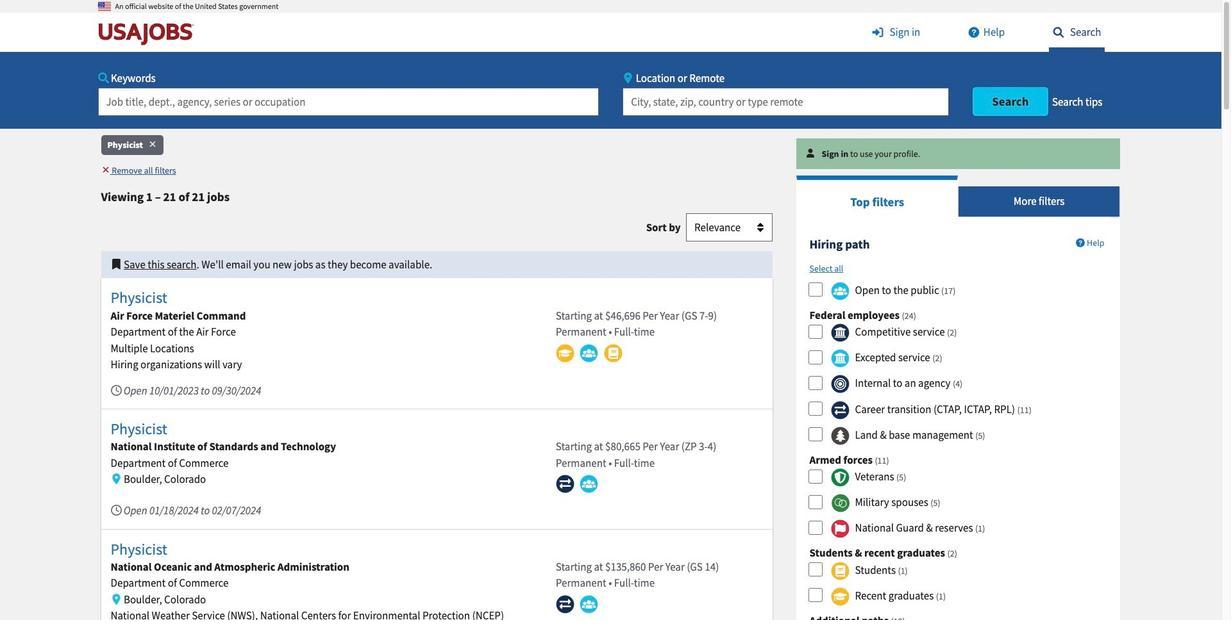 Task type: vqa. For each thing, say whether or not it's contained in the screenshot.
'text field'
no



Task type: locate. For each thing, give the bounding box(es) containing it.
military spouses image
[[831, 495, 850, 513]]

Job title, dept., agency, series or occupation text field
[[98, 88, 599, 116]]

land & base management image
[[831, 427, 850, 445]]

hiring path help image
[[1076, 238, 1085, 247]]

main navigation element
[[0, 13, 1222, 129]]

excepted service image
[[831, 350, 850, 368]]

career transition (ctap, ictap, rpl) image
[[831, 401, 850, 420]]

usajobs logo image
[[98, 22, 199, 46]]

recent graduates image
[[831, 588, 850, 607]]

veterans image
[[831, 469, 850, 487]]

national guard & reserves image
[[831, 520, 850, 539]]

City, state, zip, country or type remote text field
[[623, 88, 949, 116]]

help image
[[964, 27, 984, 38]]

tab list
[[797, 175, 1121, 217]]



Task type: describe. For each thing, give the bounding box(es) containing it.
job search image
[[1049, 27, 1068, 38]]

internal to an agency image
[[831, 375, 850, 394]]

u.s. flag image
[[98, 0, 111, 13]]

remove all filters image
[[101, 166, 110, 175]]

students image
[[831, 562, 850, 581]]

open to the public image
[[831, 282, 850, 301]]

header element
[[0, 0, 1222, 129]]

competitive service image
[[831, 324, 850, 343]]



